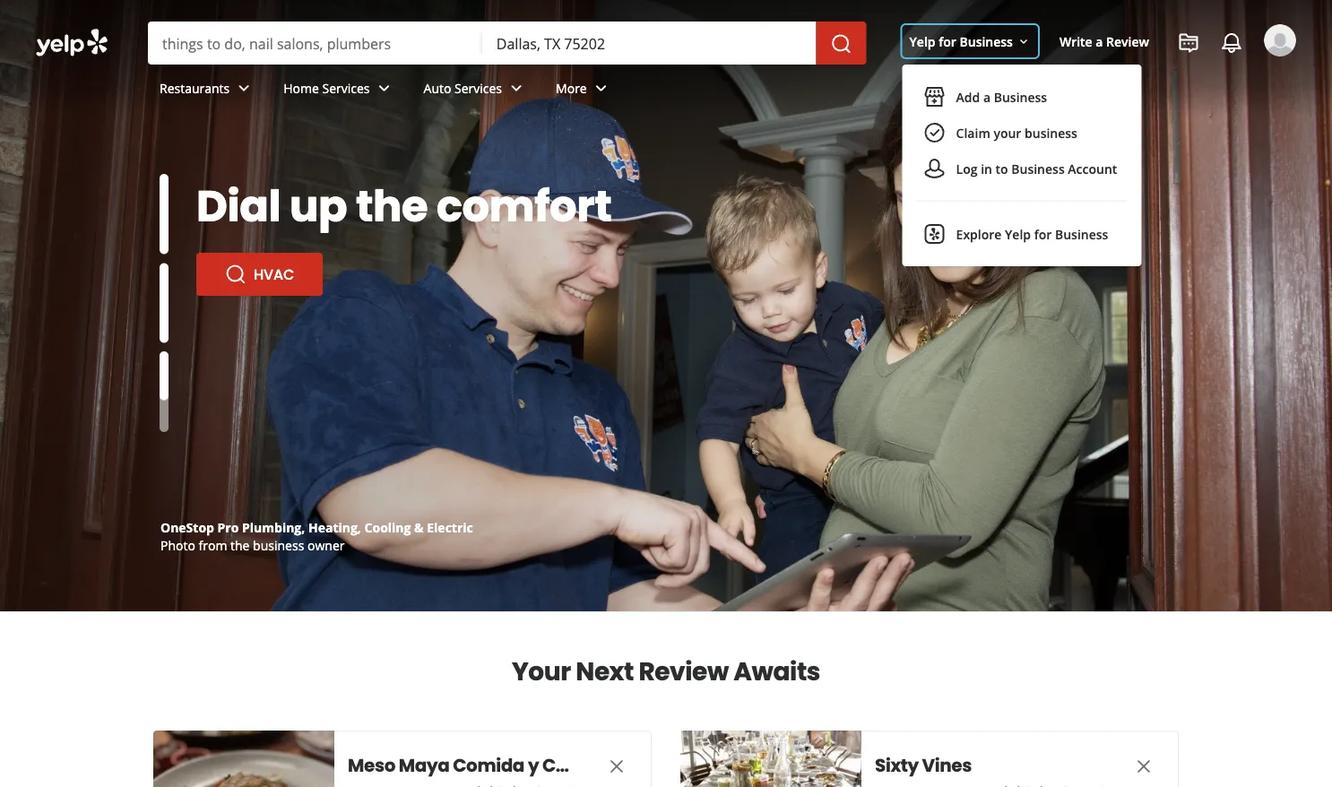Task type: vqa. For each thing, say whether or not it's contained in the screenshot.
Add a Business button
yes



Task type: locate. For each thing, give the bounding box(es) containing it.
0 vertical spatial review
[[1107, 33, 1150, 50]]

1 vertical spatial review
[[639, 654, 729, 689]]

review
[[1107, 33, 1150, 50], [639, 654, 729, 689]]

write a review link
[[1053, 25, 1157, 57]]

none field near
[[497, 33, 802, 53]]

24 add biz v2 image
[[924, 86, 946, 108]]

business inside add a business button
[[994, 88, 1047, 105]]

services
[[322, 79, 370, 96], [455, 79, 502, 96]]

dismiss card image
[[606, 756, 628, 777]]

business up claim your business button
[[994, 88, 1047, 105]]

photo
[[161, 537, 195, 554]]

in
[[981, 160, 993, 177]]

0 vertical spatial yelp
[[910, 33, 936, 50]]

0 vertical spatial for
[[939, 33, 957, 50]]

auto services link
[[409, 65, 542, 117]]

dial up the comfort
[[196, 176, 612, 236]]

1 horizontal spatial review
[[1107, 33, 1150, 50]]

electric
[[427, 519, 473, 536]]

for
[[939, 33, 957, 50], [1034, 226, 1052, 243]]

yelp right explore at the top
[[1005, 226, 1031, 243]]

1 horizontal spatial a
[[1096, 33, 1103, 50]]

24 friends v2 image
[[924, 158, 946, 179]]

0 vertical spatial a
[[1096, 33, 1103, 50]]

meso maya comida y copas
[[348, 753, 600, 778]]

business categories element
[[145, 65, 1297, 117]]

hvac
[[254, 264, 294, 284]]

comida
[[453, 753, 525, 778]]

1 none field from the left
[[162, 33, 468, 53]]

yelp for business
[[910, 33, 1013, 50]]

pro
[[218, 519, 239, 536]]

0 horizontal spatial business
[[253, 537, 304, 554]]

select slide image
[[160, 174, 169, 254], [160, 263, 169, 343], [160, 322, 169, 402]]

for right explore at the top
[[1034, 226, 1052, 243]]

business right the to on the top right of page
[[1012, 160, 1065, 177]]

log
[[956, 160, 978, 177]]

0 horizontal spatial 24 chevron down v2 image
[[374, 77, 395, 99]]

onestop pro plumbing, heating, cooling & electric link
[[161, 519, 473, 536]]

a inside button
[[984, 88, 991, 105]]

1 vertical spatial yelp
[[1005, 226, 1031, 243]]

business up log in to business account
[[1025, 124, 1078, 141]]

0 horizontal spatial review
[[639, 654, 729, 689]]

1 vertical spatial business
[[253, 537, 304, 554]]

a right add
[[984, 88, 991, 105]]

1 vertical spatial for
[[1034, 226, 1052, 243]]

comfort
[[437, 176, 612, 236]]

yelp up 24 add biz v2 "image"
[[910, 33, 936, 50]]

None search field
[[0, 0, 1333, 266], [148, 22, 870, 65], [0, 0, 1333, 266], [148, 22, 870, 65]]

None field
[[162, 33, 468, 53], [497, 33, 802, 53]]

1 horizontal spatial business
[[1025, 124, 1078, 141]]

write a review
[[1060, 33, 1150, 50]]

awaits
[[734, 654, 821, 689]]

photo of sixty vines image
[[681, 731, 862, 787]]

the right up
[[356, 176, 428, 236]]

2 24 chevron down v2 image from the left
[[506, 77, 527, 99]]

3 24 chevron down v2 image from the left
[[591, 77, 612, 99]]

services right home at left top
[[322, 79, 370, 96]]

0 horizontal spatial services
[[322, 79, 370, 96]]

24 chevron down v2 image inside home services link
[[374, 77, 395, 99]]

hvac link
[[196, 253, 323, 296]]

2 services from the left
[[455, 79, 502, 96]]

1 horizontal spatial none field
[[497, 33, 802, 53]]

meso
[[348, 753, 395, 778]]

1 horizontal spatial the
[[356, 176, 428, 236]]

business down plumbing,
[[253, 537, 304, 554]]

your next review awaits
[[512, 654, 821, 689]]

review for next
[[639, 654, 729, 689]]

24 chevron down v2 image inside more 'link'
[[591, 77, 612, 99]]

1 horizontal spatial for
[[1034, 226, 1052, 243]]

business inside onestop pro plumbing, heating, cooling & electric photo from the business owner
[[253, 537, 304, 554]]

24 chevron down v2 image left auto
[[374, 77, 395, 99]]

review right write
[[1107, 33, 1150, 50]]

none field up more 'link'
[[497, 33, 802, 53]]

business inside explore yelp for business button
[[1055, 226, 1109, 243]]

home
[[284, 79, 319, 96]]

1 24 chevron down v2 image from the left
[[374, 77, 395, 99]]

24 chevron down v2 image right "auto services"
[[506, 77, 527, 99]]

sixty vines
[[875, 753, 972, 778]]

Find text field
[[162, 33, 468, 53]]

projects image
[[1178, 32, 1200, 54]]

24 chevron down v2 image right more
[[591, 77, 612, 99]]

business down the account on the right top of page
[[1055, 226, 1109, 243]]

search image
[[831, 33, 852, 55]]

Near text field
[[497, 33, 802, 53]]

1 vertical spatial the
[[231, 537, 250, 554]]

claim your business
[[956, 124, 1078, 141]]

none field up home services
[[162, 33, 468, 53]]

services right auto
[[455, 79, 502, 96]]

add
[[956, 88, 980, 105]]

maya
[[399, 753, 450, 778]]

business
[[1025, 124, 1078, 141], [253, 537, 304, 554]]

restaurants
[[160, 79, 230, 96]]

2 none field from the left
[[497, 33, 802, 53]]

1 vertical spatial a
[[984, 88, 991, 105]]

a
[[1096, 33, 1103, 50], [984, 88, 991, 105]]

24 chevron down v2 image
[[374, 77, 395, 99], [506, 77, 527, 99], [591, 77, 612, 99]]

business
[[960, 33, 1013, 50], [994, 88, 1047, 105], [1012, 160, 1065, 177], [1055, 226, 1109, 243]]

heating,
[[308, 519, 361, 536]]

1 horizontal spatial 24 chevron down v2 image
[[506, 77, 527, 99]]

yelp
[[910, 33, 936, 50], [1005, 226, 1031, 243]]

24 chevron down v2 image
[[233, 77, 255, 99]]

a for add
[[984, 88, 991, 105]]

claim your business button
[[917, 115, 1128, 151]]

business left 16 chevron down v2 image at the top
[[960, 33, 1013, 50]]

john s. image
[[1264, 24, 1297, 56]]

cooling
[[365, 519, 411, 536]]

notifications image
[[1221, 32, 1243, 54]]

review inside user actions "element"
[[1107, 33, 1150, 50]]

your
[[512, 654, 571, 689]]

explore
[[956, 226, 1002, 243]]

2 horizontal spatial 24 chevron down v2 image
[[591, 77, 612, 99]]

a right write
[[1096, 33, 1103, 50]]

to
[[996, 160, 1008, 177]]

the
[[356, 176, 428, 236], [231, 537, 250, 554]]

0 horizontal spatial the
[[231, 537, 250, 554]]

business inside button
[[1025, 124, 1078, 141]]

review right next
[[639, 654, 729, 689]]

onestop
[[161, 519, 214, 536]]

3 select slide image from the top
[[160, 322, 169, 402]]

24 chevron down v2 image for home services
[[374, 77, 395, 99]]

1 services from the left
[[322, 79, 370, 96]]

0 horizontal spatial none field
[[162, 33, 468, 53]]

0 horizontal spatial for
[[939, 33, 957, 50]]

0 horizontal spatial a
[[984, 88, 991, 105]]

up
[[290, 176, 347, 236]]

24 chevron down v2 image inside auto services link
[[506, 77, 527, 99]]

home services
[[284, 79, 370, 96]]

from
[[199, 537, 227, 554]]

for up 24 add biz v2 "image"
[[939, 33, 957, 50]]

1 horizontal spatial services
[[455, 79, 502, 96]]

the down pro
[[231, 537, 250, 554]]

0 vertical spatial business
[[1025, 124, 1078, 141]]



Task type: describe. For each thing, give the bounding box(es) containing it.
explore yelp for business button
[[917, 216, 1128, 252]]

services for auto services
[[455, 79, 502, 96]]

photo of meso maya comida y copas image
[[153, 731, 334, 787]]

sixty
[[875, 753, 919, 778]]

write
[[1060, 33, 1093, 50]]

user actions element
[[895, 22, 1322, 266]]

y
[[528, 753, 539, 778]]

plumbing,
[[242, 519, 305, 536]]

next
[[576, 654, 634, 689]]

24 chevron down v2 image for auto services
[[506, 77, 527, 99]]

meso maya comida y copas link
[[348, 753, 600, 778]]

vines
[[922, 753, 972, 778]]

add a business button
[[917, 79, 1128, 115]]

yelp for business button
[[903, 25, 1038, 57]]

16 chevron down v2 image
[[1017, 35, 1031, 49]]

log in to business account
[[956, 160, 1118, 177]]

2 select slide image from the top
[[160, 263, 169, 343]]

0 horizontal spatial yelp
[[910, 33, 936, 50]]

dismiss card image
[[1133, 756, 1155, 777]]

auto
[[424, 79, 451, 96]]

account
[[1068, 160, 1118, 177]]

explore yelp for business
[[956, 226, 1109, 243]]

explore banner section banner
[[0, 0, 1333, 612]]

none field find
[[162, 33, 468, 53]]

24 yelp for biz v2 image
[[924, 223, 946, 245]]

a for write
[[1096, 33, 1103, 50]]

claim
[[956, 124, 991, 141]]

0 vertical spatial the
[[356, 176, 428, 236]]

add a business
[[956, 88, 1047, 105]]

business inside log in to business account button
[[1012, 160, 1065, 177]]

24 claim v2 image
[[924, 122, 946, 143]]

more
[[556, 79, 587, 96]]

1 select slide image from the top
[[160, 174, 169, 254]]

&
[[414, 519, 424, 536]]

more link
[[542, 65, 627, 117]]

services for home services
[[322, 79, 370, 96]]

auto services
[[424, 79, 502, 96]]

24 chevron down v2 image for more
[[591, 77, 612, 99]]

copas
[[542, 753, 600, 778]]

owner
[[308, 537, 345, 554]]

business inside yelp for business button
[[960, 33, 1013, 50]]

sixty vines link
[[875, 753, 1099, 778]]

restaurants link
[[145, 65, 269, 117]]

24 search v2 image
[[225, 264, 247, 285]]

log in to business account button
[[917, 151, 1128, 187]]

the inside onestop pro plumbing, heating, cooling & electric photo from the business owner
[[231, 537, 250, 554]]

1 horizontal spatial yelp
[[1005, 226, 1031, 243]]

review for a
[[1107, 33, 1150, 50]]

onestop pro plumbing, heating, cooling & electric photo from the business owner
[[161, 519, 473, 554]]

your
[[994, 124, 1022, 141]]

home services link
[[269, 65, 409, 117]]

dial
[[196, 176, 281, 236]]



